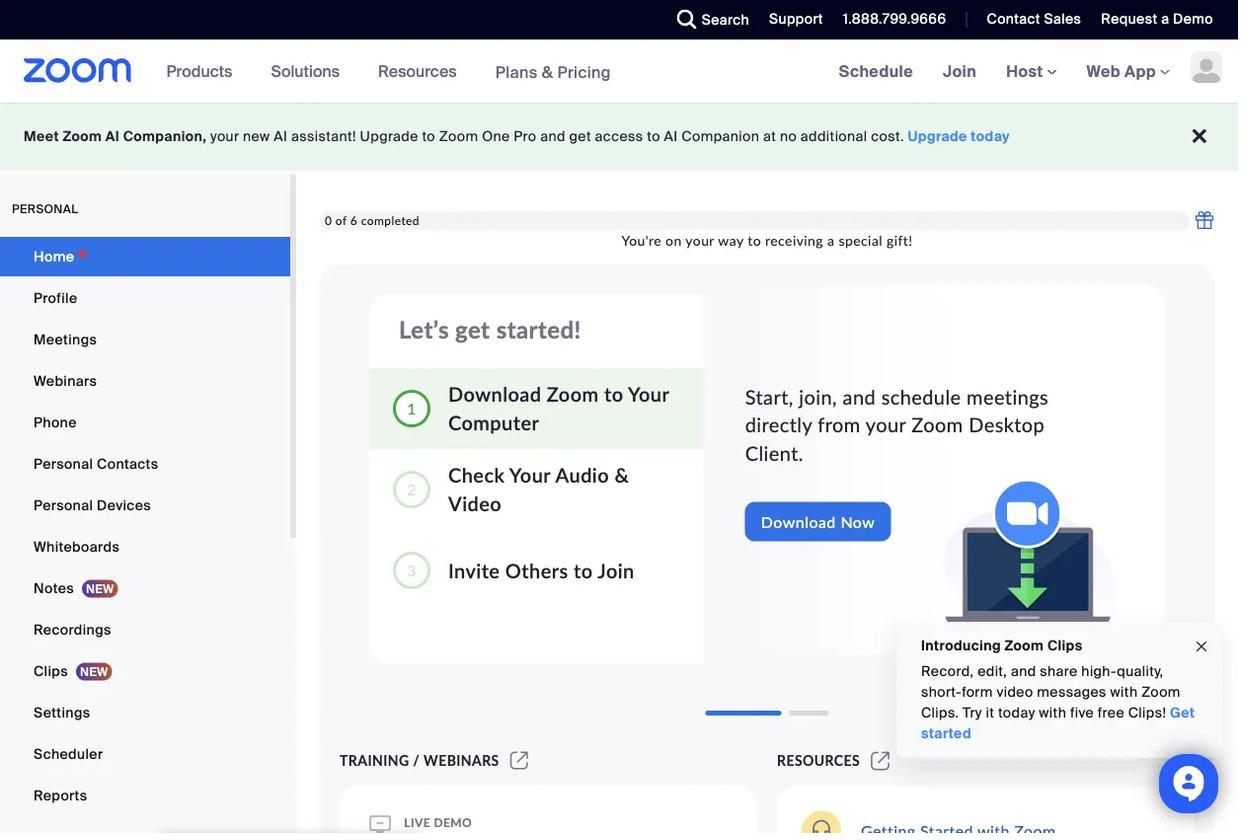Task type: describe. For each thing, give the bounding box(es) containing it.
1 ai from the left
[[106, 127, 120, 146]]

pro
[[514, 127, 537, 146]]

introducing
[[922, 637, 1002, 655]]

scheduler
[[34, 745, 103, 764]]

zoom up edit,
[[1005, 637, 1044, 655]]

1 horizontal spatial your
[[686, 232, 715, 249]]

to right others
[[574, 559, 593, 583]]

video
[[448, 492, 502, 516]]

invite others to join
[[448, 559, 635, 583]]

phone link
[[0, 403, 290, 443]]

banner containing products
[[0, 40, 1239, 104]]

zoom inside the start, join, and schedule meetings directly from your zoom desktop client.
[[912, 413, 964, 437]]

training / webinars
[[340, 753, 500, 770]]

special
[[839, 232, 883, 249]]

support
[[770, 10, 824, 28]]

join link
[[929, 40, 992, 103]]

0
[[325, 213, 332, 227]]

clips inside personal menu menu
[[34, 662, 68, 681]]

contacts
[[97, 455, 158, 473]]

3 ai from the left
[[664, 127, 678, 146]]

solutions button
[[271, 40, 349, 103]]

download zoom to your computer
[[448, 383, 670, 435]]

0 horizontal spatial join
[[598, 559, 635, 583]]

notes link
[[0, 569, 290, 609]]

client.
[[746, 442, 804, 465]]

0 horizontal spatial with
[[1040, 704, 1067, 723]]

phone
[[34, 413, 77, 432]]

zoom inside record, edit, and share high-quality, short-form video messages with zoom clips. try it today with five free clips!
[[1142, 684, 1181, 702]]

2 ai from the left
[[274, 127, 288, 146]]

profile link
[[0, 279, 290, 318]]

download now button
[[746, 503, 891, 542]]

reports
[[34, 787, 87, 805]]

app
[[1125, 61, 1157, 81]]

personal contacts
[[34, 455, 158, 473]]

join inside meetings navigation
[[943, 61, 977, 81]]

2
[[407, 480, 417, 499]]

contact
[[987, 10, 1041, 28]]

window new image for training / webinars
[[507, 753, 532, 770]]

video
[[997, 684, 1034, 702]]

get inside meet zoom ai companion, footer
[[570, 127, 592, 146]]

& inside check your audio & video
[[615, 464, 630, 487]]

home
[[34, 247, 74, 266]]

directly
[[746, 413, 813, 437]]

to right access at the top
[[647, 127, 661, 146]]

6
[[351, 213, 358, 227]]

demo
[[434, 816, 472, 830]]

whiteboards
[[34, 538, 120, 556]]

get started
[[922, 704, 1196, 743]]

zoom left the one
[[439, 127, 479, 146]]

started
[[922, 725, 972, 743]]

2 upgrade from the left
[[908, 127, 968, 146]]

access
[[595, 127, 644, 146]]

form
[[962, 684, 993, 702]]

live
[[404, 816, 431, 830]]

webinars
[[34, 372, 97, 390]]

short-
[[922, 684, 962, 702]]

schedule link
[[825, 40, 929, 103]]

your inside meet zoom ai companion, footer
[[210, 127, 239, 146]]

at
[[764, 127, 777, 146]]

meetings
[[967, 385, 1049, 409]]

record, edit, and share high-quality, short-form video messages with zoom clips. try it today with five free clips!
[[922, 663, 1181, 723]]

1.888.799.9666
[[843, 10, 947, 28]]

today inside record, edit, and share high-quality, short-form video messages with zoom clips. try it today with five free clips!
[[999, 704, 1036, 723]]

search button
[[663, 0, 755, 40]]

check your audio & video
[[448, 464, 630, 516]]

additional
[[801, 127, 868, 146]]

receiving
[[766, 232, 824, 249]]

settings link
[[0, 693, 290, 733]]

scheduler link
[[0, 735, 290, 774]]

web app
[[1087, 61, 1157, 81]]

sales
[[1045, 10, 1082, 28]]

product information navigation
[[152, 40, 626, 104]]

high-
[[1082, 663, 1117, 681]]

cost.
[[872, 127, 905, 146]]

record,
[[922, 663, 974, 681]]

home link
[[0, 237, 290, 277]]

resources
[[777, 753, 860, 770]]

clips.
[[922, 704, 960, 723]]

to inside download zoom to your computer
[[605, 383, 624, 406]]

plans
[[496, 61, 538, 82]]

1
[[407, 399, 417, 418]]

download for download now
[[761, 512, 837, 532]]

products button
[[167, 40, 241, 103]]

notes
[[34, 579, 74, 598]]

1 horizontal spatial with
[[1111, 684, 1138, 702]]

whiteboards link
[[0, 528, 290, 567]]

1 vertical spatial a
[[828, 232, 835, 249]]

clips link
[[0, 652, 290, 691]]

start, join, and schedule meetings directly from your zoom desktop client.
[[746, 385, 1049, 465]]

1 upgrade from the left
[[360, 127, 419, 146]]

it
[[986, 704, 995, 723]]

plans & pricing
[[496, 61, 611, 82]]

download now
[[761, 512, 876, 532]]

pricing
[[558, 61, 611, 82]]

1 horizontal spatial clips
[[1048, 637, 1083, 655]]



Task type: locate. For each thing, give the bounding box(es) containing it.
upgrade today link
[[908, 127, 1011, 146]]

free
[[1098, 704, 1125, 723]]

check
[[448, 464, 505, 487]]

0 horizontal spatial window new image
[[507, 753, 532, 770]]

products
[[167, 61, 233, 81]]

you're
[[622, 232, 662, 249]]

window new image
[[507, 753, 532, 770], [868, 753, 893, 770]]

1 horizontal spatial a
[[1162, 10, 1170, 28]]

1 vertical spatial your
[[510, 464, 551, 487]]

join
[[943, 61, 977, 81], [598, 559, 635, 583]]

window new image right resources
[[868, 753, 893, 770]]

personal devices
[[34, 496, 151, 515]]

you're on your way to receiving a special gift!
[[622, 232, 913, 249]]

companion,
[[123, 127, 207, 146]]

ai left companion
[[664, 127, 678, 146]]

1 horizontal spatial your
[[628, 383, 670, 406]]

1 window new image from the left
[[507, 753, 532, 770]]

settings
[[34, 704, 90, 722]]

your down 'schedule'
[[866, 413, 907, 437]]

resources
[[378, 61, 457, 81]]

a left the special at right top
[[828, 232, 835, 249]]

profile picture image
[[1191, 51, 1223, 83]]

0 horizontal spatial download
[[448, 383, 542, 406]]

with up free
[[1111, 684, 1138, 702]]

banner
[[0, 40, 1239, 104]]

1 vertical spatial download
[[761, 512, 837, 532]]

join up upgrade today "link"
[[943, 61, 977, 81]]

meet
[[24, 127, 59, 146]]

personal
[[34, 455, 93, 473], [34, 496, 93, 515]]

upgrade right cost. at top right
[[908, 127, 968, 146]]

profile
[[34, 289, 77, 307]]

0 horizontal spatial and
[[541, 127, 566, 146]]

& inside product information navigation
[[542, 61, 553, 82]]

1 horizontal spatial window new image
[[868, 753, 893, 770]]

0 horizontal spatial &
[[542, 61, 553, 82]]

2 horizontal spatial your
[[866, 413, 907, 437]]

reports link
[[0, 776, 290, 816]]

zoom inside download zoom to your computer
[[547, 383, 599, 406]]

your
[[210, 127, 239, 146], [686, 232, 715, 249], [866, 413, 907, 437]]

2 horizontal spatial and
[[1011, 663, 1037, 681]]

ai right new
[[274, 127, 288, 146]]

recordings
[[34, 621, 111, 639]]

1 horizontal spatial upgrade
[[908, 127, 968, 146]]

window new image right webinars
[[507, 753, 532, 770]]

0 horizontal spatial your
[[210, 127, 239, 146]]

get right let's
[[455, 315, 490, 343]]

1 horizontal spatial and
[[843, 385, 876, 409]]

0 vertical spatial and
[[541, 127, 566, 146]]

clips!
[[1129, 704, 1167, 723]]

0 vertical spatial get
[[570, 127, 592, 146]]

0 vertical spatial download
[[448, 383, 542, 406]]

1 horizontal spatial get
[[570, 127, 592, 146]]

2 vertical spatial your
[[866, 413, 907, 437]]

& right audio
[[615, 464, 630, 487]]

0 horizontal spatial upgrade
[[360, 127, 419, 146]]

personal for personal devices
[[34, 496, 93, 515]]

join,
[[799, 385, 838, 409]]

personal down 'phone' at the left
[[34, 455, 93, 473]]

1 vertical spatial today
[[999, 704, 1036, 723]]

today inside meet zoom ai companion, footer
[[971, 127, 1011, 146]]

download for download zoom to your computer
[[448, 383, 542, 406]]

2 vertical spatial and
[[1011, 663, 1037, 681]]

your inside download zoom to your computer
[[628, 383, 670, 406]]

1 horizontal spatial join
[[943, 61, 977, 81]]

personal up 'whiteboards'
[[34, 496, 93, 515]]

personal menu menu
[[0, 237, 290, 818]]

clips up settings on the left bottom of page
[[34, 662, 68, 681]]

recordings link
[[0, 610, 290, 650]]

your inside check your audio & video
[[510, 464, 551, 487]]

schedule
[[882, 385, 962, 409]]

today down join link on the right top of the page
[[971, 127, 1011, 146]]

0 horizontal spatial a
[[828, 232, 835, 249]]

introducing zoom clips
[[922, 637, 1083, 655]]

0 vertical spatial a
[[1162, 10, 1170, 28]]

on
[[666, 232, 682, 249]]

1.888.799.9666 button up schedule
[[829, 0, 952, 40]]

meetings
[[34, 330, 97, 349]]

0 vertical spatial join
[[943, 61, 977, 81]]

get
[[1171, 704, 1196, 723]]

clips up share at the right bottom
[[1048, 637, 1083, 655]]

zoom up clips!
[[1142, 684, 1181, 702]]

ai left the companion,
[[106, 127, 120, 146]]

your right on
[[686, 232, 715, 249]]

audio
[[556, 464, 610, 487]]

gift!
[[887, 232, 913, 249]]

to up audio
[[605, 383, 624, 406]]

and up from
[[843, 385, 876, 409]]

and inside meet zoom ai companion, footer
[[541, 127, 566, 146]]

zoom down 'schedule'
[[912, 413, 964, 437]]

1.888.799.9666 button
[[829, 0, 952, 40], [843, 10, 947, 28]]

try
[[963, 704, 983, 723]]

resources button
[[378, 40, 466, 103]]

2 window new image from the left
[[868, 753, 893, 770]]

personal
[[12, 202, 79, 217]]

way
[[718, 232, 744, 249]]

1 vertical spatial and
[[843, 385, 876, 409]]

0 vertical spatial with
[[1111, 684, 1138, 702]]

demo
[[1174, 10, 1214, 28]]

ai
[[106, 127, 120, 146], [274, 127, 288, 146], [664, 127, 678, 146]]

solutions
[[271, 61, 340, 81]]

to
[[422, 127, 436, 146], [647, 127, 661, 146], [748, 232, 762, 249], [605, 383, 624, 406], [574, 559, 593, 583]]

and for start, join, and schedule meetings directly from your zoom desktop client.
[[843, 385, 876, 409]]

1 vertical spatial with
[[1040, 704, 1067, 723]]

personal inside personal contacts link
[[34, 455, 93, 473]]

schedule
[[839, 61, 914, 81]]

with down messages
[[1040, 704, 1067, 723]]

today down the video
[[999, 704, 1036, 723]]

0 horizontal spatial your
[[510, 464, 551, 487]]

contact sales link
[[972, 0, 1087, 40], [987, 10, 1082, 28]]

with
[[1111, 684, 1138, 702], [1040, 704, 1067, 723]]

plans & pricing link
[[496, 61, 611, 82], [496, 61, 611, 82]]

window new image for resources
[[868, 753, 893, 770]]

1 personal from the top
[[34, 455, 93, 473]]

0 horizontal spatial ai
[[106, 127, 120, 146]]

to right way
[[748, 232, 762, 249]]

and for record, edit, and share high-quality, short-form video messages with zoom clips. try it today with five free clips!
[[1011, 663, 1037, 681]]

messages
[[1038, 684, 1107, 702]]

2 horizontal spatial ai
[[664, 127, 678, 146]]

webinars link
[[0, 362, 290, 401]]

1 horizontal spatial ai
[[274, 127, 288, 146]]

from
[[818, 413, 861, 437]]

/
[[413, 753, 420, 770]]

close image
[[1194, 636, 1210, 659]]

your left new
[[210, 127, 239, 146]]

search
[[702, 10, 750, 29]]

clips
[[1048, 637, 1083, 655], [34, 662, 68, 681]]

host button
[[1007, 61, 1058, 81]]

edit,
[[978, 663, 1008, 681]]

1 vertical spatial personal
[[34, 496, 93, 515]]

0 of 6 completed
[[325, 213, 420, 227]]

and right pro
[[541, 127, 566, 146]]

zoom logo image
[[24, 58, 132, 83]]

zoom right meet at left
[[63, 127, 102, 146]]

0 vertical spatial your
[[628, 383, 670, 406]]

companion
[[682, 127, 760, 146]]

0 vertical spatial personal
[[34, 455, 93, 473]]

meet zoom ai companion, footer
[[0, 103, 1239, 171]]

upgrade down product information navigation
[[360, 127, 419, 146]]

start,
[[746, 385, 794, 409]]

and up the video
[[1011, 663, 1037, 681]]

0 horizontal spatial clips
[[34, 662, 68, 681]]

personal devices link
[[0, 486, 290, 526]]

personal for personal contacts
[[34, 455, 93, 473]]

no
[[780, 127, 797, 146]]

live demo
[[401, 816, 472, 830]]

personal inside personal devices link
[[34, 496, 93, 515]]

1 vertical spatial &
[[615, 464, 630, 487]]

0 horizontal spatial get
[[455, 315, 490, 343]]

one
[[482, 127, 510, 146]]

web app button
[[1087, 61, 1171, 81]]

web
[[1087, 61, 1121, 81]]

0 vertical spatial today
[[971, 127, 1011, 146]]

personal contacts link
[[0, 445, 290, 484]]

& right plans
[[542, 61, 553, 82]]

join right others
[[598, 559, 635, 583]]

1 vertical spatial clips
[[34, 662, 68, 681]]

zoom down started!
[[547, 383, 599, 406]]

desktop
[[969, 413, 1045, 437]]

1 horizontal spatial &
[[615, 464, 630, 487]]

to down "resources" dropdown button
[[422, 127, 436, 146]]

contact sales
[[987, 10, 1082, 28]]

quality,
[[1117, 663, 1164, 681]]

download inside download zoom to your computer
[[448, 383, 542, 406]]

download left the now
[[761, 512, 837, 532]]

your inside the start, join, and schedule meetings directly from your zoom desktop client.
[[866, 413, 907, 437]]

get left access at the top
[[570, 127, 592, 146]]

1 vertical spatial your
[[686, 232, 715, 249]]

2 personal from the top
[[34, 496, 93, 515]]

a left demo
[[1162, 10, 1170, 28]]

webinars
[[424, 753, 500, 770]]

meetings navigation
[[825, 40, 1239, 104]]

training
[[340, 753, 409, 770]]

1 vertical spatial get
[[455, 315, 490, 343]]

download up computer at the left of the page
[[448, 383, 542, 406]]

download inside 'button'
[[761, 512, 837, 532]]

1 vertical spatial join
[[598, 559, 635, 583]]

0 vertical spatial &
[[542, 61, 553, 82]]

1 horizontal spatial download
[[761, 512, 837, 532]]

others
[[506, 559, 569, 583]]

share
[[1040, 663, 1078, 681]]

and inside the start, join, and schedule meetings directly from your zoom desktop client.
[[843, 385, 876, 409]]

1.888.799.9666 button up schedule link at the top of page
[[843, 10, 947, 28]]

0 vertical spatial clips
[[1048, 637, 1083, 655]]

0 vertical spatial your
[[210, 127, 239, 146]]

assistant!
[[291, 127, 356, 146]]

and inside record, edit, and share high-quality, short-form video messages with zoom clips. try it today with five free clips!
[[1011, 663, 1037, 681]]

new
[[243, 127, 270, 146]]

3
[[407, 561, 417, 580]]



Task type: vqa. For each thing, say whether or not it's contained in the screenshot.
1st "checked" image from the top
no



